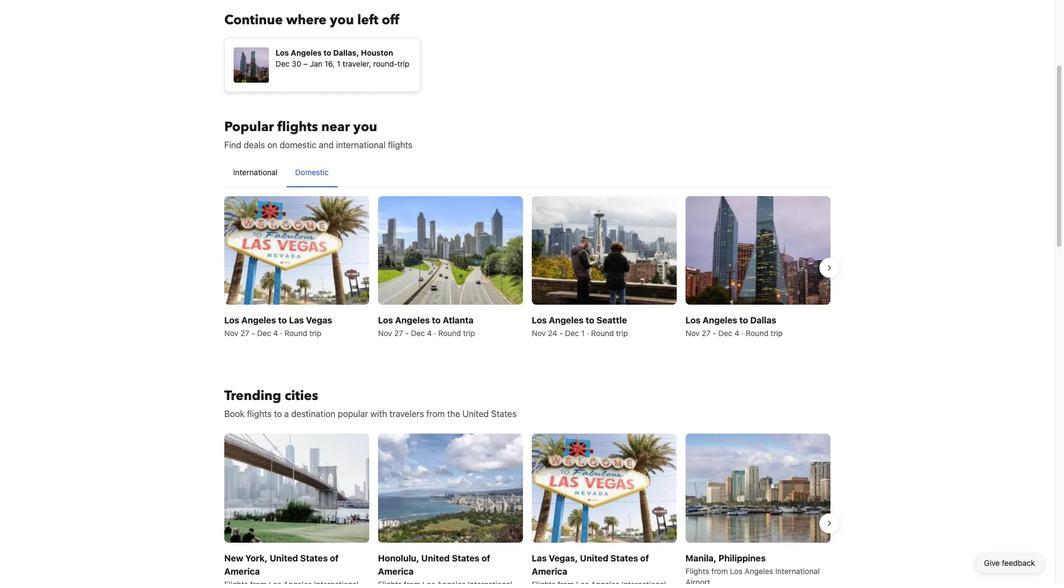 Task type: vqa. For each thing, say whether or not it's contained in the screenshot.


Task type: locate. For each thing, give the bounding box(es) containing it.
united right honolulu,
[[421, 553, 450, 563]]

round down vegas
[[285, 329, 307, 338]]

america down honolulu,
[[378, 566, 414, 576]]

los inside los angeles to dallas, houston dec 30 – jan 16, 1 traveler, round-trip
[[276, 48, 289, 57]]

region
[[216, 192, 840, 344], [216, 430, 840, 584]]

of
[[330, 553, 339, 563], [482, 553, 490, 563], [640, 553, 649, 563]]

2 horizontal spatial 4
[[735, 329, 740, 338]]

philippines
[[719, 553, 766, 563]]

los inside los angeles to dallas nov 27 - dec 4 · round trip
[[686, 315, 701, 325]]

give feedback
[[984, 558, 1035, 568]]

·
[[280, 329, 282, 338], [434, 329, 436, 338], [587, 329, 589, 338], [742, 329, 744, 338]]

angeles inside los angeles to atlanta nov 27 - dec 4 · round trip
[[395, 315, 430, 325]]

popular
[[338, 409, 368, 419]]

to inside los angeles to las vegas nov 27 - dec 4 · round trip
[[278, 315, 287, 325]]

feedback
[[1002, 558, 1035, 568]]

1 america from the left
[[224, 566, 260, 576]]

flights inside trending cities book flights to a destination popular with travelers from the united states
[[247, 409, 272, 419]]

2 horizontal spatial 27
[[702, 329, 711, 338]]

from
[[426, 409, 445, 419], [712, 566, 728, 576]]

27
[[241, 329, 249, 338], [394, 329, 403, 338], [702, 329, 711, 338]]

nov inside los angeles to atlanta nov 27 - dec 4 · round trip
[[378, 329, 392, 338]]

· inside los angeles to atlanta nov 27 - dec 4 · round trip
[[434, 329, 436, 338]]

dec inside los angeles to seattle nov 24 - dec 1 · round trip
[[565, 329, 579, 338]]

1 vertical spatial from
[[712, 566, 728, 576]]

1 · from the left
[[280, 329, 282, 338]]

27 inside los angeles to atlanta nov 27 - dec 4 · round trip
[[394, 329, 403, 338]]

los angeles to seattle nov 24 - dec 1 · round trip
[[532, 315, 628, 338]]

1 vertical spatial flights
[[388, 140, 413, 150]]

0 vertical spatial flights
[[277, 118, 318, 136]]

nov inside los angeles to dallas nov 27 - dec 4 · round trip
[[686, 329, 700, 338]]

2 · from the left
[[434, 329, 436, 338]]

round inside los angeles to dallas nov 27 - dec 4 · round trip
[[746, 329, 769, 338]]

1 of from the left
[[330, 553, 339, 563]]

america down vegas, at the right
[[532, 566, 568, 576]]

1 horizontal spatial 4
[[427, 329, 432, 338]]

1 4 from the left
[[273, 329, 278, 338]]

off
[[382, 11, 399, 29]]

1 horizontal spatial flights
[[277, 118, 318, 136]]

4 inside los angeles to dallas nov 27 - dec 4 · round trip
[[735, 329, 740, 338]]

round-
[[373, 59, 397, 68]]

0 vertical spatial las
[[289, 315, 304, 325]]

to
[[324, 48, 331, 57], [278, 315, 287, 325], [432, 315, 441, 325], [586, 315, 595, 325], [740, 315, 748, 325], [274, 409, 282, 419]]

seattle
[[597, 315, 627, 325]]

los inside manila, philippines flights from los angeles international airport
[[730, 566, 743, 576]]

- inside los angeles to las vegas nov 27 - dec 4 · round trip
[[251, 329, 255, 338]]

1 vertical spatial las
[[532, 553, 547, 563]]

to left vegas
[[278, 315, 287, 325]]

states inside las vegas, united states of america
[[611, 553, 638, 563]]

–
[[303, 59, 308, 68]]

united inside las vegas, united states of america
[[580, 553, 609, 563]]

trip down atlanta
[[463, 329, 475, 338]]

united right vegas, at the right
[[580, 553, 609, 563]]

0 horizontal spatial 4
[[273, 329, 278, 338]]

round inside los angeles to seattle nov 24 - dec 1 · round trip
[[591, 329, 614, 338]]

angeles inside los angeles to dallas nov 27 - dec 4 · round trip
[[703, 315, 738, 325]]

flights down trending
[[247, 409, 272, 419]]

manila,
[[686, 553, 717, 563]]

2 horizontal spatial america
[[532, 566, 568, 576]]

region containing new york, united states of america
[[216, 430, 840, 584]]

los angeles to dallas, houston dec 30 – jan 16, 1 traveler, round-trip
[[276, 48, 410, 68]]

states
[[491, 409, 517, 419], [300, 553, 328, 563], [452, 553, 480, 563], [611, 553, 638, 563]]

dallas,
[[333, 48, 359, 57]]

honolulu,
[[378, 553, 419, 563]]

to inside trending cities book flights to a destination popular with travelers from the united states
[[274, 409, 282, 419]]

nov inside los angeles to seattle nov 24 - dec 1 · round trip
[[532, 329, 546, 338]]

3 27 from the left
[[702, 329, 711, 338]]

to inside los angeles to dallas nov 27 - dec 4 · round trip
[[740, 315, 748, 325]]

round down atlanta
[[438, 329, 461, 338]]

2 of from the left
[[482, 553, 490, 563]]

tab list containing international
[[224, 158, 831, 188]]

cities
[[285, 387, 318, 405]]

1 horizontal spatial of
[[482, 553, 490, 563]]

1 horizontal spatial 27
[[394, 329, 403, 338]]

you up international
[[353, 118, 377, 136]]

angeles for atlanta
[[395, 315, 430, 325]]

america inside new york, united states of america
[[224, 566, 260, 576]]

los angeles to dallas image
[[686, 196, 831, 305]]

and
[[319, 140, 334, 150]]

3 round from the left
[[591, 329, 614, 338]]

1
[[337, 59, 341, 68], [581, 329, 585, 338]]

las vegas, united states of america
[[532, 553, 649, 576]]

states inside new york, united states of america
[[300, 553, 328, 563]]

las vegas, united states of america link
[[532, 434, 677, 584]]

1 horizontal spatial las
[[532, 553, 547, 563]]

1 horizontal spatial 1
[[581, 329, 585, 338]]

trip inside los angeles to atlanta nov 27 - dec 4 · round trip
[[463, 329, 475, 338]]

round down seattle
[[591, 329, 614, 338]]

to left the a
[[274, 409, 282, 419]]

america
[[224, 566, 260, 576], [378, 566, 414, 576], [532, 566, 568, 576]]

1 right 24
[[581, 329, 585, 338]]

0 horizontal spatial of
[[330, 553, 339, 563]]

24
[[548, 329, 557, 338]]

- for los angeles to atlanta
[[405, 329, 409, 338]]

los
[[276, 48, 289, 57], [224, 315, 239, 325], [378, 315, 393, 325], [532, 315, 547, 325], [686, 315, 701, 325], [730, 566, 743, 576]]

1 horizontal spatial america
[[378, 566, 414, 576]]

4
[[273, 329, 278, 338], [427, 329, 432, 338], [735, 329, 740, 338]]

4 inside los angeles to atlanta nov 27 - dec 4 · round trip
[[427, 329, 432, 338]]

york,
[[245, 553, 268, 563]]

region containing los angeles to las vegas
[[216, 192, 840, 344]]

trip down vegas
[[309, 329, 322, 338]]

round down dallas
[[746, 329, 769, 338]]

to inside los angeles to seattle nov 24 - dec 1 · round trip
[[586, 315, 595, 325]]

1 vertical spatial 1
[[581, 329, 585, 338]]

1 vertical spatial international
[[776, 566, 820, 576]]

2 america from the left
[[378, 566, 414, 576]]

trip down seattle
[[616, 329, 628, 338]]

· inside los angeles to las vegas nov 27 - dec 4 · round trip
[[280, 329, 282, 338]]

0 vertical spatial 1
[[337, 59, 341, 68]]

4 · from the left
[[742, 329, 744, 338]]

to left seattle
[[586, 315, 595, 325]]

0 vertical spatial international
[[233, 168, 278, 177]]

1 - from the left
[[251, 329, 255, 338]]

1 horizontal spatial international
[[776, 566, 820, 576]]

4 - from the left
[[713, 329, 716, 338]]

4 nov from the left
[[686, 329, 700, 338]]

tab list
[[224, 158, 831, 188]]

- inside los angeles to dallas nov 27 - dec 4 · round trip
[[713, 329, 716, 338]]

trip down off
[[397, 59, 410, 68]]

1 inside los angeles to dallas, houston dec 30 – jan 16, 1 traveler, round-trip
[[337, 59, 341, 68]]

to left dallas
[[740, 315, 748, 325]]

los for los angeles to las vegas
[[224, 315, 239, 325]]

2 region from the top
[[216, 430, 840, 584]]

· for los angeles to dallas
[[742, 329, 744, 338]]

3 - from the left
[[560, 329, 563, 338]]

1 vertical spatial region
[[216, 430, 840, 584]]

3 america from the left
[[532, 566, 568, 576]]

you left left
[[330, 11, 354, 29]]

los angeles to atlanta nov 27 - dec 4 · round trip
[[378, 315, 475, 338]]

los inside los angeles to seattle nov 24 - dec 1 · round trip
[[532, 315, 547, 325]]

- inside los angeles to atlanta nov 27 - dec 4 · round trip
[[405, 329, 409, 338]]

trip inside los angeles to dallas nov 27 - dec 4 · round trip
[[771, 329, 783, 338]]

27 for los angeles to atlanta
[[394, 329, 403, 338]]

dec for los angeles to dallas
[[719, 329, 733, 338]]

flights right international
[[388, 140, 413, 150]]

of inside new york, united states of america
[[330, 553, 339, 563]]

to for las
[[278, 315, 287, 325]]

0 horizontal spatial international
[[233, 168, 278, 177]]

round inside los angeles to las vegas nov 27 - dec 4 · round trip
[[285, 329, 307, 338]]

las inside las vegas, united states of america
[[532, 553, 547, 563]]

united right york,
[[270, 553, 298, 563]]

to for seattle
[[586, 315, 595, 325]]

0 horizontal spatial america
[[224, 566, 260, 576]]

of inside las vegas, united states of america
[[640, 553, 649, 563]]

america inside las vegas, united states of america
[[532, 566, 568, 576]]

1 region from the top
[[216, 192, 840, 344]]

america down new
[[224, 566, 260, 576]]

las left vegas
[[289, 315, 304, 325]]

2 - from the left
[[405, 329, 409, 338]]

of for new york, united states of america
[[330, 553, 339, 563]]

domestic
[[295, 168, 329, 177]]

to up 16,
[[324, 48, 331, 57]]

popular flights near you find deals on domestic and international flights
[[224, 118, 413, 150]]

international button
[[224, 158, 286, 187]]

-
[[251, 329, 255, 338], [405, 329, 409, 338], [560, 329, 563, 338], [713, 329, 716, 338]]

los inside los angeles to atlanta nov 27 - dec 4 · round trip
[[378, 315, 393, 325]]

flights up domestic
[[277, 118, 318, 136]]

0 horizontal spatial 1
[[337, 59, 341, 68]]

popular
[[224, 118, 274, 136]]

2 nov from the left
[[378, 329, 392, 338]]

27 for los angeles to dallas
[[702, 329, 711, 338]]

trip down dallas
[[771, 329, 783, 338]]

2 round from the left
[[438, 329, 461, 338]]

- inside los angeles to seattle nov 24 - dec 1 · round trip
[[560, 329, 563, 338]]

4 round from the left
[[746, 329, 769, 338]]

trip inside los angeles to seattle nov 24 - dec 1 · round trip
[[616, 329, 628, 338]]

domestic button
[[286, 158, 338, 187]]

to inside los angeles to dallas, houston dec 30 – jan 16, 1 traveler, round-trip
[[324, 48, 331, 57]]

round inside los angeles to atlanta nov 27 - dec 4 · round trip
[[438, 329, 461, 338]]

to left atlanta
[[432, 315, 441, 325]]

united
[[463, 409, 489, 419], [270, 553, 298, 563], [421, 553, 450, 563], [580, 553, 609, 563]]

nov
[[224, 329, 238, 338], [378, 329, 392, 338], [532, 329, 546, 338], [686, 329, 700, 338]]

round
[[285, 329, 307, 338], [438, 329, 461, 338], [591, 329, 614, 338], [746, 329, 769, 338]]

0 vertical spatial region
[[216, 192, 840, 344]]

3 nov from the left
[[532, 329, 546, 338]]

los inside los angeles to las vegas nov 27 - dec 4 · round trip
[[224, 315, 239, 325]]

dec
[[276, 59, 290, 68], [257, 329, 271, 338], [411, 329, 425, 338], [565, 329, 579, 338], [719, 329, 733, 338]]

round for los angeles to atlanta
[[438, 329, 461, 338]]

2 27 from the left
[[394, 329, 403, 338]]

0 vertical spatial from
[[426, 409, 445, 419]]

traveler,
[[343, 59, 371, 68]]

1 vertical spatial you
[[353, 118, 377, 136]]

2 vertical spatial flights
[[247, 409, 272, 419]]

continue
[[224, 11, 283, 29]]

give feedback button
[[976, 553, 1044, 573]]

3 4 from the left
[[735, 329, 740, 338]]

jan
[[310, 59, 323, 68]]

3 of from the left
[[640, 553, 649, 563]]

angeles
[[291, 48, 322, 57], [241, 315, 276, 325], [395, 315, 430, 325], [549, 315, 584, 325], [703, 315, 738, 325], [745, 566, 773, 576]]

from left the
[[426, 409, 445, 419]]

las left vegas, at the right
[[532, 553, 547, 563]]

from right flights
[[712, 566, 728, 576]]

to inside los angeles to atlanta nov 27 - dec 4 · round trip
[[432, 315, 441, 325]]

los angeles to atlanta image
[[378, 196, 523, 305]]

16,
[[325, 59, 335, 68]]

dec inside los angeles to atlanta nov 27 - dec 4 · round trip
[[411, 329, 425, 338]]

1 nov from the left
[[224, 329, 238, 338]]

1 round from the left
[[285, 329, 307, 338]]

dec inside los angeles to dallas nov 27 - dec 4 · round trip
[[719, 329, 733, 338]]

give
[[984, 558, 1000, 568]]

angeles inside los angeles to las vegas nov 27 - dec 4 · round trip
[[241, 315, 276, 325]]

book
[[224, 409, 245, 419]]

las
[[289, 315, 304, 325], [532, 553, 547, 563]]

nov for los angeles to dallas
[[686, 329, 700, 338]]

united right the
[[463, 409, 489, 419]]

los angeles to las vegas nov 27 - dec 4 · round trip
[[224, 315, 332, 338]]

1 right 16,
[[337, 59, 341, 68]]

vegas
[[306, 315, 332, 325]]

continue where you left off
[[224, 11, 399, 29]]

angeles inside los angeles to dallas, houston dec 30 – jan 16, 1 traveler, round-trip
[[291, 48, 322, 57]]

trending
[[224, 387, 281, 405]]

1 27 from the left
[[241, 329, 249, 338]]

3 · from the left
[[587, 329, 589, 338]]

honolulu, united states of america
[[378, 553, 490, 576]]

travelers
[[390, 409, 424, 419]]

· inside los angeles to dallas nov 27 - dec 4 · round trip
[[742, 329, 744, 338]]

0 horizontal spatial from
[[426, 409, 445, 419]]

from inside manila, philippines flights from los angeles international airport
[[712, 566, 728, 576]]

international
[[233, 168, 278, 177], [776, 566, 820, 576]]

27 inside los angeles to dallas nov 27 - dec 4 · round trip
[[702, 329, 711, 338]]

0 horizontal spatial flights
[[247, 409, 272, 419]]

america for las
[[532, 566, 568, 576]]

0 horizontal spatial 27
[[241, 329, 249, 338]]

2 4 from the left
[[427, 329, 432, 338]]

· for los angeles to atlanta
[[434, 329, 436, 338]]

· inside los angeles to seattle nov 24 - dec 1 · round trip
[[587, 329, 589, 338]]

2 horizontal spatial of
[[640, 553, 649, 563]]

4 for los angeles to atlanta
[[427, 329, 432, 338]]

from inside trending cities book flights to a destination popular with travelers from the united states
[[426, 409, 445, 419]]

0 horizontal spatial las
[[289, 315, 304, 325]]

1 horizontal spatial from
[[712, 566, 728, 576]]

you
[[330, 11, 354, 29], [353, 118, 377, 136]]

trip
[[397, 59, 410, 68], [309, 329, 322, 338], [463, 329, 475, 338], [616, 329, 628, 338], [771, 329, 783, 338]]

angeles inside manila, philippines flights from los angeles international airport
[[745, 566, 773, 576]]

angeles inside los angeles to seattle nov 24 - dec 1 · round trip
[[549, 315, 584, 325]]

flights
[[277, 118, 318, 136], [388, 140, 413, 150], [247, 409, 272, 419]]



Task type: describe. For each thing, give the bounding box(es) containing it.
los angeles to las vegas image
[[224, 196, 369, 305]]

honolulu, united states of america link
[[378, 434, 523, 584]]

angeles for dallas
[[703, 315, 738, 325]]

of inside the honolulu, united states of america
[[482, 553, 490, 563]]

manila, philippines flights from los angeles international airport
[[686, 553, 820, 584]]

angeles for seattle
[[549, 315, 584, 325]]

angeles for las
[[241, 315, 276, 325]]

deals
[[244, 140, 265, 150]]

nov inside los angeles to las vegas nov 27 - dec 4 · round trip
[[224, 329, 238, 338]]

international inside manila, philippines flights from los angeles international airport
[[776, 566, 820, 576]]

new york, united states of america image
[[224, 434, 369, 543]]

round for los angeles to seattle
[[591, 329, 614, 338]]

with
[[371, 409, 387, 419]]

los angeles to seattle image
[[532, 196, 677, 305]]

find
[[224, 140, 241, 150]]

4 for los angeles to dallas
[[735, 329, 740, 338]]

near
[[321, 118, 350, 136]]

nov for los angeles to atlanta
[[378, 329, 392, 338]]

4 inside los angeles to las vegas nov 27 - dec 4 · round trip
[[273, 329, 278, 338]]

america for new
[[224, 566, 260, 576]]

united inside trending cities book flights to a destination popular with travelers from the united states
[[463, 409, 489, 419]]

airport
[[686, 577, 710, 584]]

the
[[447, 409, 460, 419]]

angeles for dallas,
[[291, 48, 322, 57]]

trip for los angeles to atlanta
[[463, 329, 475, 338]]

honolulu, united states of america image
[[378, 434, 523, 543]]

0 vertical spatial you
[[330, 11, 354, 29]]

dallas
[[750, 315, 777, 325]]

los for los angeles to seattle
[[532, 315, 547, 325]]

- for los angeles to seattle
[[560, 329, 563, 338]]

where
[[286, 11, 327, 29]]

new york, united states of america
[[224, 553, 339, 576]]

1 inside los angeles to seattle nov 24 - dec 1 · round trip
[[581, 329, 585, 338]]

nov for los angeles to seattle
[[532, 329, 546, 338]]

· for los angeles to seattle
[[587, 329, 589, 338]]

states inside the honolulu, united states of america
[[452, 553, 480, 563]]

trip inside los angeles to las vegas nov 27 - dec 4 · round trip
[[309, 329, 322, 338]]

you inside the popular flights near you find deals on domestic and international flights
[[353, 118, 377, 136]]

international
[[336, 140, 386, 150]]

- for los angeles to dallas
[[713, 329, 716, 338]]

los for los angeles to dallas
[[686, 315, 701, 325]]

united inside new york, united states of america
[[270, 553, 298, 563]]

los for los angeles to dallas, houston
[[276, 48, 289, 57]]

domestic
[[280, 140, 317, 150]]

a
[[284, 409, 289, 419]]

los angeles to dallas nov 27 - dec 4 · round trip
[[686, 315, 783, 338]]

new
[[224, 553, 243, 563]]

los for los angeles to atlanta
[[378, 315, 393, 325]]

trip for los angeles to dallas
[[771, 329, 783, 338]]

flights
[[686, 566, 709, 576]]

atlanta
[[443, 315, 474, 325]]

trip for los angeles to seattle
[[616, 329, 628, 338]]

to for dallas,
[[324, 48, 331, 57]]

30
[[292, 59, 301, 68]]

united inside the honolulu, united states of america
[[421, 553, 450, 563]]

international inside 'button'
[[233, 168, 278, 177]]

las inside los angeles to las vegas nov 27 - dec 4 · round trip
[[289, 315, 304, 325]]

round for los angeles to dallas
[[746, 329, 769, 338]]

dec for los angeles to seattle
[[565, 329, 579, 338]]

to for atlanta
[[432, 315, 441, 325]]

dec inside los angeles to las vegas nov 27 - dec 4 · round trip
[[257, 329, 271, 338]]

to for dallas
[[740, 315, 748, 325]]

manila, philippines image
[[686, 434, 831, 543]]

houston
[[361, 48, 393, 57]]

states inside trending cities book flights to a destination popular with travelers from the united states
[[491, 409, 517, 419]]

trip inside los angeles to dallas, houston dec 30 – jan 16, 1 traveler, round-trip
[[397, 59, 410, 68]]

vegas,
[[549, 553, 578, 563]]

dec inside los angeles to dallas, houston dec 30 – jan 16, 1 traveler, round-trip
[[276, 59, 290, 68]]

of for las vegas, united states of america
[[640, 553, 649, 563]]

dec for los angeles to atlanta
[[411, 329, 425, 338]]

2 horizontal spatial flights
[[388, 140, 413, 150]]

america inside the honolulu, united states of america
[[378, 566, 414, 576]]

left
[[357, 11, 379, 29]]

destination
[[291, 409, 336, 419]]

new york, united states of america link
[[224, 434, 369, 584]]

trending cities book flights to a destination popular with travelers from the united states
[[224, 387, 517, 419]]

27 inside los angeles to las vegas nov 27 - dec 4 · round trip
[[241, 329, 249, 338]]

on
[[267, 140, 277, 150]]

las vegas, united states of america image
[[532, 434, 677, 543]]



